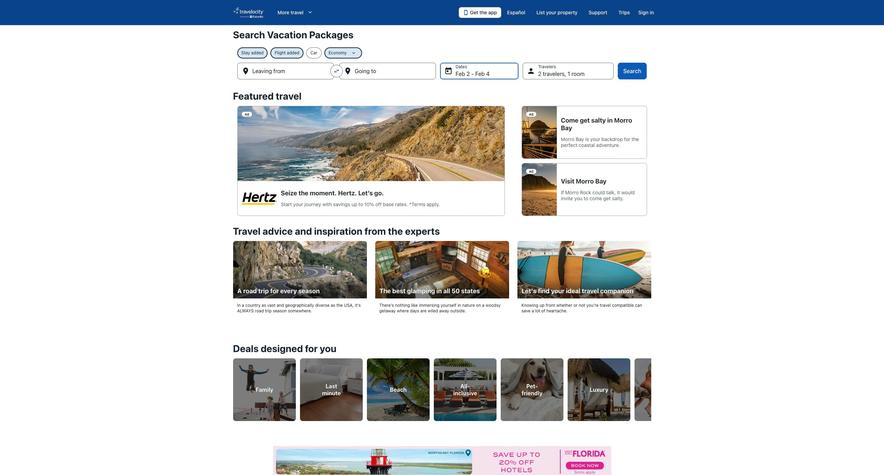 Task type: describe. For each thing, give the bounding box(es) containing it.
featured travel region
[[229, 86, 656, 222]]

swap origin and destination values image
[[334, 68, 340, 74]]

download the app button image
[[463, 10, 469, 15]]

travel advice and inspiration from the experts region
[[229, 222, 656, 326]]

previous image
[[229, 384, 237, 392]]

travelocity logo image
[[233, 7, 264, 18]]



Task type: locate. For each thing, give the bounding box(es) containing it.
next image
[[647, 384, 656, 392]]

main content
[[0, 25, 884, 475]]



Task type: vqa. For each thing, say whether or not it's contained in the screenshot.
Main Content
yes



